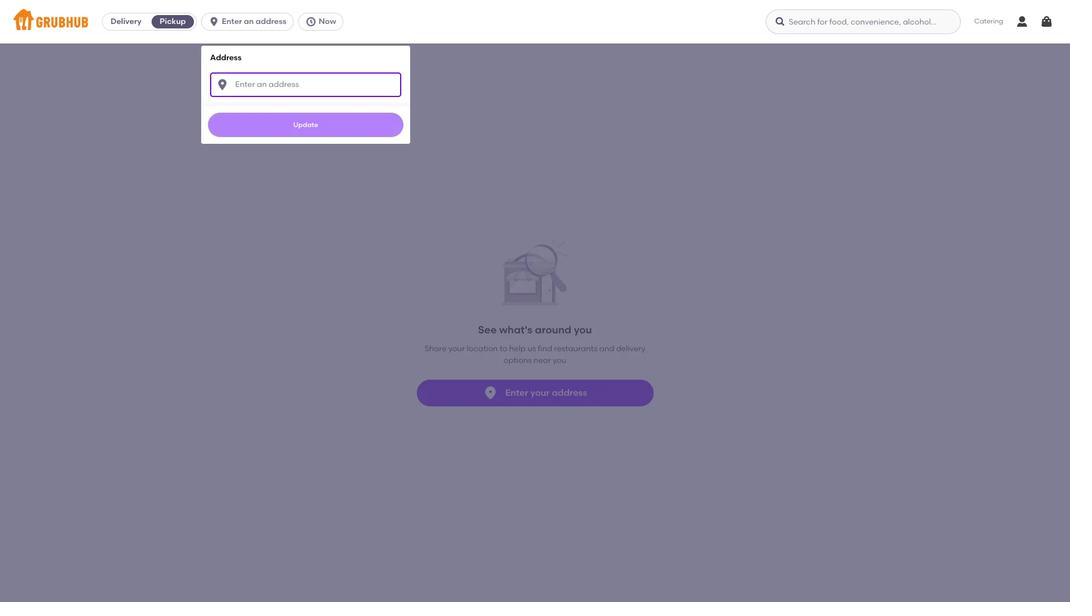 Task type: locate. For each thing, give the bounding box(es) containing it.
your inside button
[[531, 387, 550, 398]]

1 vertical spatial your
[[531, 387, 550, 398]]

you up restaurants
[[574, 324, 592, 336]]

svg image inside the now 'button'
[[306, 16, 317, 27]]

restaurants
[[555, 344, 598, 354]]

0 horizontal spatial address
[[256, 17, 287, 26]]

an
[[244, 17, 254, 26]]

enter an address button
[[201, 13, 298, 31]]

0 horizontal spatial your
[[449, 344, 465, 354]]

1 horizontal spatial address
[[552, 387, 588, 398]]

1 vertical spatial you
[[553, 356, 567, 365]]

help
[[510, 344, 526, 354]]

enter right position icon
[[506, 387, 529, 398]]

see what's around you
[[478, 324, 592, 336]]

us
[[528, 344, 536, 354]]

you
[[574, 324, 592, 336], [553, 356, 567, 365]]

svg image
[[209, 16, 220, 27], [306, 16, 317, 27], [216, 78, 229, 91]]

and
[[600, 344, 615, 354]]

0 horizontal spatial you
[[553, 356, 567, 365]]

share
[[425, 344, 447, 354]]

share your location to help us find restaurants and delivery options near you
[[425, 344, 646, 365]]

svg image
[[1041, 15, 1054, 28], [775, 16, 787, 27]]

svg image inside enter an address button
[[209, 16, 220, 27]]

enter
[[222, 17, 242, 26], [506, 387, 529, 398]]

1 horizontal spatial you
[[574, 324, 592, 336]]

now
[[319, 17, 336, 26]]

svg image left an
[[209, 16, 220, 27]]

enter for enter an address
[[222, 17, 242, 26]]

address
[[210, 53, 242, 62]]

enter left an
[[222, 17, 242, 26]]

your inside share your location to help us find restaurants and delivery options near you
[[449, 344, 465, 354]]

0 horizontal spatial enter
[[222, 17, 242, 26]]

1 horizontal spatial your
[[531, 387, 550, 398]]

near
[[534, 356, 551, 365]]

address down restaurants
[[552, 387, 588, 398]]

what's
[[500, 324, 533, 336]]

0 vertical spatial your
[[449, 344, 465, 354]]

you right near
[[553, 356, 567, 365]]

delivery button
[[103, 13, 150, 31]]

to
[[500, 344, 508, 354]]

your for enter
[[531, 387, 550, 398]]

your
[[449, 344, 465, 354], [531, 387, 550, 398]]

address for enter your address
[[552, 387, 588, 398]]

1 vertical spatial enter
[[506, 387, 529, 398]]

update button
[[208, 112, 404, 137]]

address
[[256, 17, 287, 26], [552, 387, 588, 398]]

your down near
[[531, 387, 550, 398]]

enter inside enter an address button
[[222, 17, 242, 26]]

your for share
[[449, 344, 465, 354]]

position icon image
[[483, 385, 499, 401]]

delivery
[[111, 17, 142, 26]]

svg image left now
[[306, 16, 317, 27]]

enter an address
[[222, 17, 287, 26]]

address right an
[[256, 17, 287, 26]]

catering
[[975, 17, 1004, 25]]

enter inside 'enter your address' button
[[506, 387, 529, 398]]

1 horizontal spatial enter
[[506, 387, 529, 398]]

1 horizontal spatial svg image
[[1041, 15, 1054, 28]]

you inside share your location to help us find restaurants and delivery options near you
[[553, 356, 567, 365]]

0 vertical spatial address
[[256, 17, 287, 26]]

around
[[535, 324, 572, 336]]

1 vertical spatial address
[[552, 387, 588, 398]]

0 vertical spatial enter
[[222, 17, 242, 26]]

address inside main navigation navigation
[[256, 17, 287, 26]]

your right share
[[449, 344, 465, 354]]



Task type: vqa. For each thing, say whether or not it's contained in the screenshot.
Enter in Button
yes



Task type: describe. For each thing, give the bounding box(es) containing it.
Enter an address search field
[[210, 72, 402, 97]]

svg image for now
[[306, 16, 317, 27]]

svg image down address
[[216, 78, 229, 91]]

delivery
[[617, 344, 646, 354]]

see
[[478, 324, 497, 336]]

svg image for enter an address
[[209, 16, 220, 27]]

0 horizontal spatial svg image
[[775, 16, 787, 27]]

address for enter an address
[[256, 17, 287, 26]]

options
[[504, 356, 532, 365]]

now button
[[298, 13, 348, 31]]

find
[[538, 344, 553, 354]]

enter your address
[[506, 387, 588, 398]]

location
[[467, 344, 498, 354]]

catering button
[[967, 9, 1012, 34]]

0 vertical spatial you
[[574, 324, 592, 336]]

enter your address button
[[417, 380, 654, 407]]

enter for enter your address
[[506, 387, 529, 398]]

pickup
[[160, 17, 186, 26]]

update
[[293, 121, 318, 129]]

main navigation navigation
[[0, 0, 1071, 602]]

pickup button
[[150, 13, 196, 31]]



